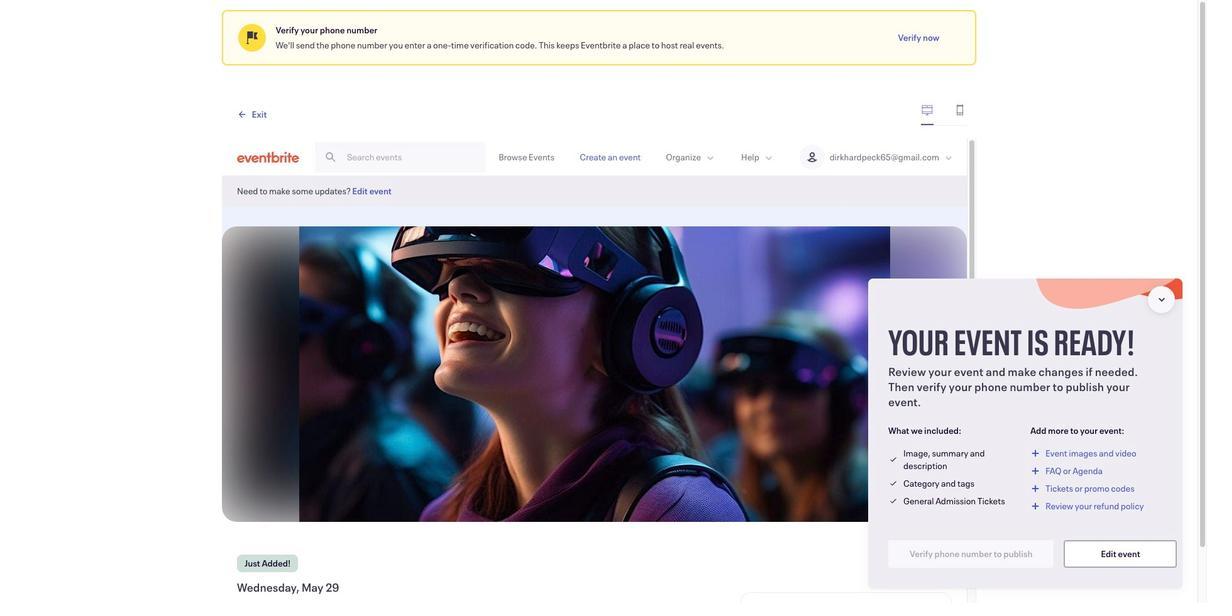 Task type: locate. For each thing, give the bounding box(es) containing it.
show desktop preview image
[[921, 103, 934, 116]]

show mobile preview image
[[954, 103, 966, 116]]



Task type: vqa. For each thing, say whether or not it's contained in the screenshot.
second an from right
no



